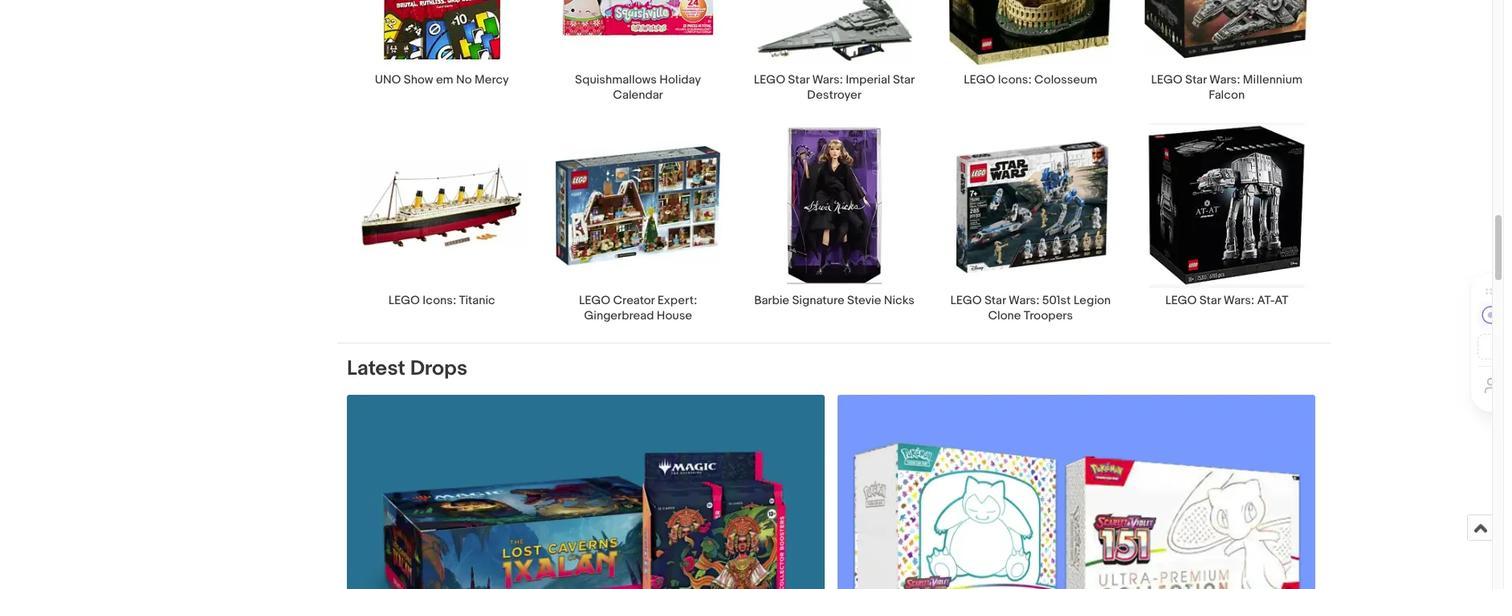 Task type: locate. For each thing, give the bounding box(es) containing it.
star inside lego star wars: millennium falcon
[[1186, 73, 1207, 88]]

star left troopers
[[985, 293, 1006, 308]]

imperial
[[846, 73, 890, 88]]

star for lego star wars: at-at
[[1200, 293, 1221, 308]]

0 vertical spatial icons:
[[998, 73, 1032, 88]]

icons: left colosseum
[[998, 73, 1032, 88]]

wars: inside 'lego star wars: imperial star destroyer'
[[812, 73, 843, 88]]

latest drops
[[347, 356, 467, 381]]

at
[[1275, 293, 1289, 308]]

501st
[[1042, 293, 1071, 308]]

lego icons: titanic link
[[344, 122, 540, 323]]

uno show em no mercy
[[375, 73, 509, 88]]

house
[[657, 308, 692, 323]]

wars: for imperial
[[812, 73, 843, 88]]

icons: for colosseum
[[998, 73, 1032, 88]]

icons: for titanic
[[423, 293, 456, 308]]

star inside lego star wars: 501st legion clone troopers
[[985, 293, 1006, 308]]

calendar
[[613, 88, 663, 103]]

wars: left imperial
[[812, 73, 843, 88]]

uno
[[375, 73, 401, 88]]

icons: inside 'link'
[[423, 293, 456, 308]]

1 horizontal spatial icons:
[[998, 73, 1032, 88]]

star left imperial
[[788, 73, 810, 88]]

lego inside lego star wars: at-at link
[[1166, 293, 1197, 308]]

icons: left titanic
[[423, 293, 456, 308]]

wars:
[[812, 73, 843, 88], [1210, 73, 1241, 88], [1009, 293, 1040, 308], [1224, 293, 1255, 308]]

star for lego star wars: millennium falcon
[[1186, 73, 1207, 88]]

lego star wars: 501st legion clone troopers link
[[933, 122, 1129, 323]]

lego for lego star wars: millennium falcon
[[1151, 73, 1183, 88]]

icons:
[[998, 73, 1032, 88], [423, 293, 456, 308]]

lego for lego star wars: at-at
[[1166, 293, 1197, 308]]

barbie signature stevie nicks
[[754, 293, 915, 308]]

lego inside lego icons: titanic 'link'
[[389, 293, 420, 308]]

star left at-
[[1200, 293, 1221, 308]]

em
[[436, 73, 453, 88]]

barbie signature stevie nicks link
[[736, 122, 933, 323]]

mercy
[[475, 73, 509, 88]]

no
[[456, 73, 472, 88]]

wars: left millennium
[[1210, 73, 1241, 88]]

latest
[[347, 356, 406, 381]]

millennium
[[1243, 73, 1303, 88]]

wars: left at-
[[1224, 293, 1255, 308]]

wars: inside lego star wars: millennium falcon
[[1210, 73, 1241, 88]]

lego inside lego star wars: millennium falcon
[[1151, 73, 1183, 88]]

at-
[[1257, 293, 1275, 308]]

star left "falcon"
[[1186, 73, 1207, 88]]

wars: left 501st
[[1009, 293, 1040, 308]]

lego star wars: at-at link
[[1129, 122, 1325, 323]]

lego star wars: at-at
[[1166, 293, 1289, 308]]

0 horizontal spatial icons:
[[423, 293, 456, 308]]

lego icons: titanic
[[389, 293, 495, 308]]

holiday
[[660, 73, 701, 88]]

lego inside 'lego star wars: imperial star destroyer'
[[754, 73, 786, 88]]

lego for lego icons: titanic
[[389, 293, 420, 308]]

star for lego star wars: imperial star destroyer
[[788, 73, 810, 88]]

signature
[[792, 293, 845, 308]]

lego
[[754, 73, 786, 88], [964, 73, 996, 88], [1151, 73, 1183, 88], [389, 293, 420, 308], [579, 293, 611, 308], [951, 293, 982, 308], [1166, 293, 1197, 308]]

lego inside lego icons: colosseum link
[[964, 73, 996, 88]]

wars: for 501st
[[1009, 293, 1040, 308]]

star
[[788, 73, 810, 88], [893, 73, 915, 88], [1186, 73, 1207, 88], [985, 293, 1006, 308], [1200, 293, 1221, 308]]

1 vertical spatial icons:
[[423, 293, 456, 308]]

lego inside lego creator expert: gingerbread house
[[579, 293, 611, 308]]

lego inside lego star wars: 501st legion clone troopers
[[951, 293, 982, 308]]

None text field
[[347, 395, 825, 590], [838, 395, 1315, 590], [347, 395, 825, 590], [838, 395, 1315, 590]]

wars: inside lego star wars: 501st legion clone troopers
[[1009, 293, 1040, 308]]

colosseum
[[1035, 73, 1098, 88]]

uno show em no mercy link
[[344, 0, 540, 103]]

gingerbread
[[584, 308, 654, 323]]



Task type: vqa. For each thing, say whether or not it's contained in the screenshot.
Automatic
no



Task type: describe. For each thing, give the bounding box(es) containing it.
lego icons: colosseum link
[[933, 0, 1129, 103]]

lego star wars: 501st legion clone troopers
[[951, 293, 1111, 323]]

destroyer
[[807, 88, 862, 103]]

star for lego star wars: 501st legion clone troopers
[[985, 293, 1006, 308]]

lego for lego creator expert: gingerbread house
[[579, 293, 611, 308]]

troopers
[[1024, 308, 1073, 323]]

lego star wars: millennium falcon
[[1151, 73, 1303, 103]]

show
[[404, 73, 433, 88]]

nicks
[[884, 293, 915, 308]]

lego creator expert: gingerbread house link
[[540, 122, 736, 323]]

lego icons: colosseum
[[964, 73, 1098, 88]]

clone
[[988, 308, 1021, 323]]

drops
[[410, 356, 467, 381]]

lego star wars: millennium falcon link
[[1129, 0, 1325, 103]]

lego star wars: imperial star destroyer link
[[736, 0, 933, 103]]

wars: for millennium
[[1210, 73, 1241, 88]]

legion
[[1074, 293, 1111, 308]]

titanic
[[459, 293, 495, 308]]

lego for lego star wars: imperial star destroyer
[[754, 73, 786, 88]]

lego for lego star wars: 501st legion clone troopers
[[951, 293, 982, 308]]

stevie
[[847, 293, 881, 308]]

lego for lego icons: colosseum
[[964, 73, 996, 88]]

lego star wars: imperial star destroyer
[[754, 73, 915, 103]]

wars: for at-
[[1224, 293, 1255, 308]]

squishmallows
[[575, 73, 657, 88]]

squishmallows holiday calendar link
[[540, 0, 736, 103]]

squishmallows holiday calendar
[[575, 73, 701, 103]]

creator
[[613, 293, 655, 308]]

barbie
[[754, 293, 790, 308]]

star right imperial
[[893, 73, 915, 88]]

expert:
[[658, 293, 697, 308]]

lego creator expert: gingerbread house
[[579, 293, 697, 323]]

falcon
[[1209, 88, 1245, 103]]



